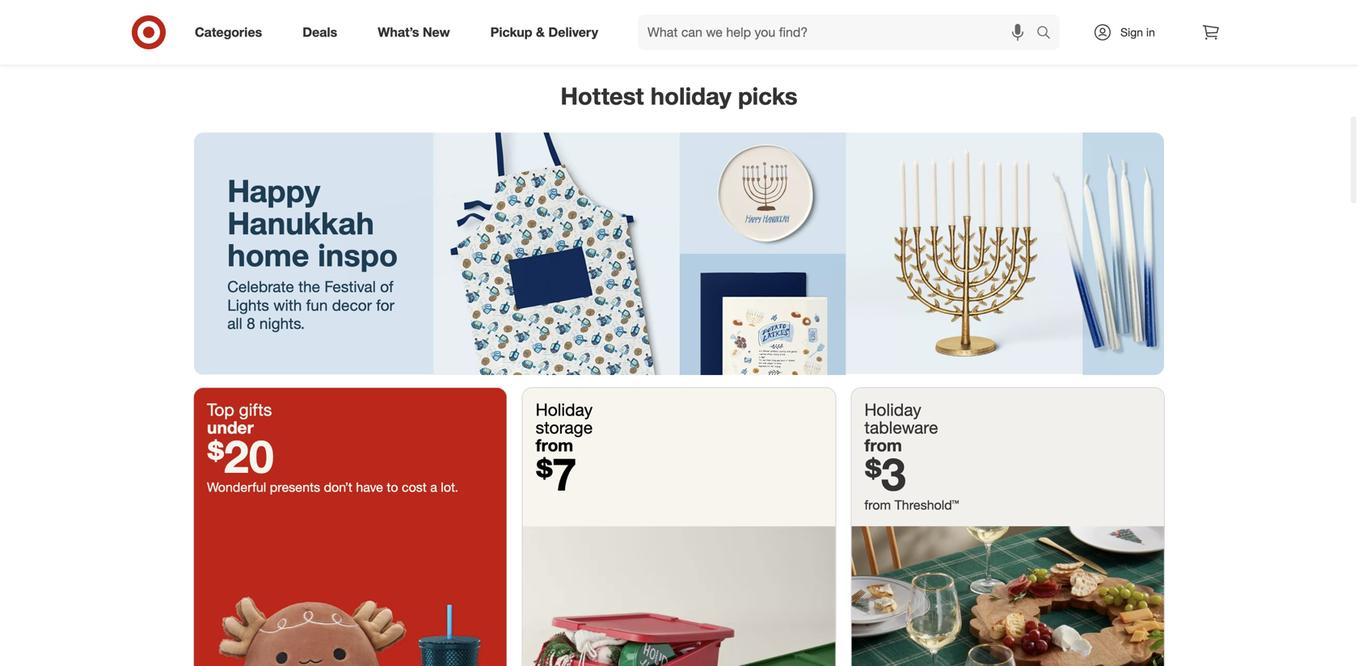 Task type: locate. For each thing, give the bounding box(es) containing it.
of
[[380, 277, 393, 296]]

™
[[952, 497, 959, 513]]

from
[[536, 435, 573, 456], [865, 435, 902, 456], [865, 497, 891, 513]]

home
[[227, 236, 309, 274]]

what's new link
[[364, 15, 470, 50]]

deals
[[303, 24, 337, 40]]

a
[[430, 479, 437, 495]]

storage
[[536, 417, 593, 438]]

from inside holiday storage from
[[536, 435, 573, 456]]

from threshold ™
[[865, 497, 959, 513]]

holiday storage from
[[536, 399, 593, 456]]

with
[[273, 296, 302, 314]]

from inside holiday tableware from
[[865, 435, 902, 456]]

for
[[376, 296, 395, 314]]

to
[[387, 479, 398, 495]]

presents
[[270, 479, 320, 495]]

sign
[[1121, 25, 1143, 39]]

top gifts under
[[207, 399, 272, 438]]

categories link
[[181, 15, 282, 50]]

8
[[247, 314, 255, 333]]

wonderful
[[207, 479, 266, 495]]

holiday
[[651, 81, 732, 110]]

have
[[356, 479, 383, 495]]

search
[[1029, 26, 1068, 42]]

holiday up $3
[[865, 399, 922, 420]]

pickup
[[490, 24, 532, 40]]

1 horizontal spatial holiday
[[865, 399, 922, 420]]

holiday inside holiday storage from
[[536, 399, 593, 420]]

2 holiday from the left
[[865, 399, 922, 420]]

categories
[[195, 24, 262, 40]]

nights.
[[259, 314, 305, 333]]

pickup & delivery
[[490, 24, 598, 40]]

inspo
[[318, 236, 398, 274]]

holiday up $7
[[536, 399, 593, 420]]

sign in
[[1121, 25, 1155, 39]]

0 horizontal spatial holiday
[[536, 399, 593, 420]]

holiday
[[536, 399, 593, 420], [865, 399, 922, 420]]

all
[[227, 314, 242, 333]]

$7
[[536, 446, 577, 501]]

hottest holiday picks
[[561, 81, 798, 110]]

hottest
[[561, 81, 644, 110]]

holiday inside holiday tableware from
[[865, 399, 922, 420]]

1 holiday from the left
[[536, 399, 593, 420]]

the
[[298, 277, 320, 296]]



Task type: describe. For each thing, give the bounding box(es) containing it.
pickup & delivery link
[[477, 15, 619, 50]]

hanukkah
[[227, 204, 374, 242]]

$20
[[207, 429, 274, 484]]

festival
[[324, 277, 376, 296]]

what's
[[378, 24, 419, 40]]

$3
[[865, 446, 906, 501]]

sign in link
[[1079, 15, 1180, 50]]

threshold
[[895, 497, 952, 513]]

from for $7
[[536, 435, 573, 456]]

delivery
[[549, 24, 598, 40]]

don't
[[324, 479, 352, 495]]

celebrate
[[227, 277, 294, 296]]

picks
[[738, 81, 798, 110]]

search button
[[1029, 15, 1068, 53]]

new
[[423, 24, 450, 40]]

&
[[536, 24, 545, 40]]

what's new
[[378, 24, 450, 40]]

gifts
[[239, 399, 272, 420]]

happy
[[227, 172, 320, 209]]

What can we help you find? suggestions appear below search field
[[638, 15, 1041, 50]]

lights
[[227, 296, 269, 314]]

top
[[207, 399, 234, 420]]

happy hanukkah home inspo celebrate the festival of lights with fun decor for all 8 nights.
[[227, 172, 398, 333]]

decor
[[332, 296, 372, 314]]

holiday tableware from
[[865, 399, 938, 456]]

holiday for $3
[[865, 399, 922, 420]]

deals link
[[289, 15, 358, 50]]

lot.
[[441, 479, 458, 495]]

fun
[[306, 296, 328, 314]]

from for $3
[[865, 435, 902, 456]]

holiday for $7
[[536, 399, 593, 420]]

under
[[207, 417, 254, 438]]

in
[[1146, 25, 1155, 39]]

cost
[[402, 479, 427, 495]]

wonderful presents don't have to cost a lot.
[[207, 479, 458, 495]]

tableware
[[865, 417, 938, 438]]



Task type: vqa. For each thing, say whether or not it's contained in the screenshot.
HAPPY
yes



